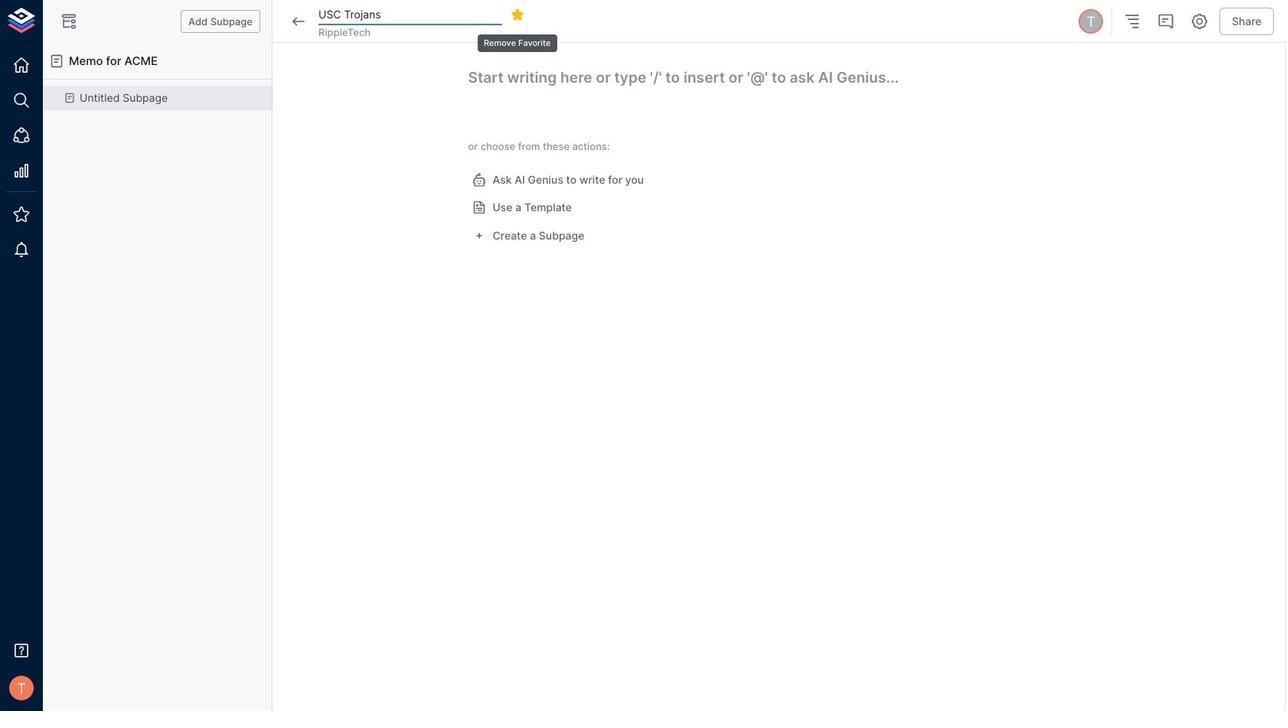 Task type: describe. For each thing, give the bounding box(es) containing it.
remove favorite image
[[511, 8, 524, 21]]

comments image
[[1157, 12, 1175, 31]]

go back image
[[289, 12, 308, 31]]



Task type: vqa. For each thing, say whether or not it's contained in the screenshot.
2023
no



Task type: locate. For each thing, give the bounding box(es) containing it.
tooltip
[[476, 24, 559, 54]]

hide wiki image
[[60, 12, 78, 31]]

settings image
[[1191, 12, 1209, 31]]

None text field
[[318, 3, 502, 26]]

table of contents image
[[1123, 12, 1142, 31]]



